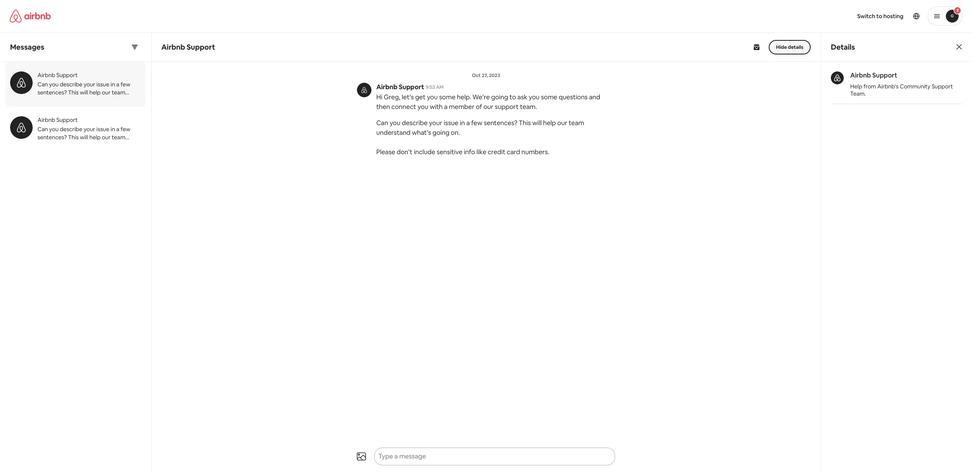 Task type: vqa. For each thing, say whether or not it's contained in the screenshot.
Paralympic
no



Task type: locate. For each thing, give the bounding box(es) containing it.
airbnb support 9:53 am hi greg, let's get you some help. we're going to ask you some questions and then connect you with a member of our support team.
[[377, 83, 601, 111]]

some left the questions
[[541, 93, 558, 101]]

this
[[68, 89, 79, 96], [519, 119, 531, 127], [68, 134, 79, 141]]

0 vertical spatial to
[[877, 13, 883, 20]]

our inside "airbnb support 9:53 am hi greg, let's get you some help. we're going to ask you some questions and then connect you with a member of our support team."
[[484, 103, 494, 111]]

1 airbnb support can you describe your issue in a few sentences? this will help our team understand what's going on.   please don't include sensitive info like credit card numbers. from the top
[[38, 71, 133, 120]]

issue
[[97, 81, 109, 88], [444, 119, 459, 127], [97, 126, 109, 133]]

on. inside can you describe your issue in a few sentences? this will help our team understand what's going on.
[[451, 128, 460, 137]]

please don't include sensitive info like credit card numbers.
[[377, 148, 550, 156]]

Type a message text field
[[375, 448, 600, 465]]

airbnb
[[161, 42, 185, 51], [851, 71, 872, 80], [38, 71, 55, 79], [377, 83, 398, 91], [38, 116, 55, 124]]

describe
[[60, 81, 82, 88], [402, 119, 428, 127], [60, 126, 82, 133]]

1 horizontal spatial some
[[541, 93, 558, 101]]

0 vertical spatial card
[[38, 113, 49, 120]]

message from airbnb support image
[[357, 83, 372, 97], [357, 83, 372, 97]]

1 vertical spatial help
[[544, 119, 556, 127]]

to
[[877, 13, 883, 20], [510, 93, 516, 101]]

2 vertical spatial will
[[80, 134, 88, 141]]

info
[[96, 105, 106, 112], [464, 148, 476, 156], [96, 150, 106, 157]]

will
[[80, 89, 88, 96], [533, 119, 542, 127], [80, 134, 88, 141]]

ask
[[518, 93, 528, 101]]

1 horizontal spatial to
[[877, 13, 883, 20]]

sentences?
[[38, 89, 67, 96], [484, 119, 518, 127], [38, 134, 67, 141]]

airbnb inside airbnb support help from airbnb's community support team.
[[851, 71, 872, 80]]

understand
[[38, 97, 67, 104], [377, 128, 411, 137], [38, 142, 67, 149]]

1 vertical spatial numbers.
[[522, 148, 550, 156]]

help.
[[457, 93, 472, 101]]

and
[[590, 93, 601, 101]]

am
[[436, 84, 444, 90]]

your
[[84, 81, 95, 88], [429, 119, 443, 127], [84, 126, 95, 133]]

few inside can you describe your issue in a few sentences? this will help our team understand what's going on.
[[472, 119, 483, 127]]

to inside profile element
[[877, 13, 883, 20]]

team.
[[520, 103, 538, 111]]

some
[[440, 93, 456, 101], [541, 93, 558, 101]]

airbnb support sent hi greg, let's get you some help. we're going to ask you some questions and then connect you with a member of our support team.. sent oct 27, 2023, 9:53 am group
[[348, 63, 625, 112]]

airbnb inside "airbnb support 9:53 am hi greg, let's get you some help. we're going to ask you some questions and then connect you with a member of our support team."
[[377, 83, 398, 91]]

airbnb support image
[[832, 71, 845, 84]]

list of conversations group
[[0, 62, 151, 165]]

you
[[49, 81, 59, 88], [427, 93, 438, 101], [529, 93, 540, 101], [418, 103, 429, 111], [390, 119, 401, 127], [49, 126, 59, 133]]

0 vertical spatial this
[[68, 89, 79, 96]]

don't
[[38, 105, 51, 112], [397, 148, 413, 156], [38, 150, 51, 157]]

like
[[107, 105, 116, 112], [477, 148, 487, 156], [107, 150, 116, 157]]

switch
[[858, 13, 876, 20]]

1 vertical spatial to
[[510, 93, 516, 101]]

help
[[851, 83, 863, 90]]

2 vertical spatial numbers.
[[50, 158, 75, 165]]

1 vertical spatial sentences?
[[484, 119, 518, 127]]

1 vertical spatial this
[[519, 119, 531, 127]]

team.
[[851, 90, 867, 97]]

1 vertical spatial understand
[[377, 128, 411, 137]]

include
[[53, 105, 71, 112], [414, 148, 436, 156], [53, 150, 71, 157]]

0 horizontal spatial some
[[440, 93, 456, 101]]

2 some from the left
[[541, 93, 558, 101]]

help
[[89, 89, 101, 96], [544, 119, 556, 127], [89, 134, 101, 141]]

in
[[111, 81, 115, 88], [460, 119, 465, 127], [111, 126, 115, 133]]

credit
[[117, 105, 133, 112], [488, 148, 506, 156], [117, 150, 133, 157]]

to right switch
[[877, 13, 883, 20]]

2 airbnb support can you describe your issue in a few sentences? this will help our team understand what's going on.   please don't include sensitive info like credit card numbers. from the top
[[38, 116, 133, 165]]

please
[[112, 97, 129, 104], [112, 142, 129, 149], [377, 148, 396, 156]]

1 vertical spatial card
[[507, 148, 521, 156]]

airbnb support can you describe your issue in a few sentences? this will help our team understand what's going on.   please don't include sensitive info like credit card numbers.
[[38, 71, 133, 120], [38, 116, 133, 165]]

1 vertical spatial on.
[[451, 128, 460, 137]]

few
[[121, 81, 130, 88], [472, 119, 483, 127], [121, 126, 130, 133]]

card
[[38, 113, 49, 120], [507, 148, 521, 156], [38, 158, 49, 165]]

0 vertical spatial on.
[[103, 97, 111, 104]]

of
[[476, 103, 482, 111]]

going inside "airbnb support 9:53 am hi greg, let's get you some help. we're going to ask you some questions and then connect you with a member of our support team."
[[492, 93, 509, 101]]

some down am on the top left
[[440, 93, 456, 101]]

0 horizontal spatial to
[[510, 93, 516, 101]]

1 vertical spatial will
[[533, 119, 542, 127]]

1 vertical spatial team
[[569, 119, 585, 127]]

in inside can you describe your issue in a few sentences? this will help our team understand what's going on.
[[460, 119, 465, 127]]

support
[[187, 42, 215, 51], [873, 71, 898, 80], [56, 71, 78, 79], [399, 83, 424, 91], [932, 83, 954, 90], [56, 116, 78, 124]]

from
[[864, 83, 877, 90]]

1 some from the left
[[440, 93, 456, 101]]

can
[[38, 81, 48, 88], [377, 119, 389, 127], [38, 126, 48, 133]]

9:53
[[426, 84, 435, 90]]

help inside can you describe your issue in a few sentences? this will help our team understand what's going on.
[[544, 119, 556, 127]]

2 vertical spatial team
[[112, 134, 125, 141]]

numbers.
[[50, 113, 75, 120], [522, 148, 550, 156], [50, 158, 75, 165]]

to left ask
[[510, 93, 516, 101]]

greg,
[[384, 93, 401, 101]]

0 vertical spatial what's
[[69, 97, 86, 104]]

details
[[789, 44, 804, 50]]

team
[[112, 89, 125, 96], [569, 119, 585, 127], [112, 134, 125, 141]]

on.
[[103, 97, 111, 104], [451, 128, 460, 137], [103, 142, 111, 149]]

what's
[[69, 97, 86, 104], [412, 128, 431, 137], [69, 142, 86, 149]]

with
[[430, 103, 443, 111]]

messages
[[10, 42, 44, 51]]

questions
[[559, 93, 588, 101]]

1 vertical spatial what's
[[412, 128, 431, 137]]

going
[[492, 93, 509, 101], [87, 97, 102, 104], [433, 128, 450, 137], [87, 142, 102, 149]]

messaging page main contents element
[[0, 32, 973, 473]]

a
[[116, 81, 119, 88], [444, 103, 448, 111], [467, 119, 470, 127], [116, 126, 119, 133]]

hide details
[[777, 44, 804, 50]]

our
[[102, 89, 111, 96], [484, 103, 494, 111], [558, 119, 568, 127], [102, 134, 111, 141]]

sensitive
[[73, 105, 95, 112], [437, 148, 463, 156], [73, 150, 95, 157]]

to inside "airbnb support 9:53 am hi greg, let's get you some help. we're going to ask you some questions and then connect you with a member of our support team."
[[510, 93, 516, 101]]

can inside can you describe your issue in a few sentences? this will help our team understand what's going on.
[[377, 119, 389, 127]]

end of inbox data group
[[0, 151, 151, 153]]

member
[[449, 103, 475, 111]]

2 vertical spatial help
[[89, 134, 101, 141]]



Task type: describe. For each thing, give the bounding box(es) containing it.
understand inside can you describe your issue in a few sentences? this will help our team understand what's going on.
[[377, 128, 411, 137]]

0 vertical spatial sentences?
[[38, 89, 67, 96]]

team inside can you describe your issue in a few sentences? this will help our team understand what's going on.
[[569, 119, 585, 127]]

0 vertical spatial understand
[[38, 97, 67, 104]]

filter conversations. current filter: all conversations image
[[132, 44, 138, 50]]

hi
[[377, 93, 383, 101]]

our inside can you describe your issue in a few sentences? this will help our team understand what's going on.
[[558, 119, 568, 127]]

oct
[[472, 72, 481, 79]]

hosting
[[884, 13, 904, 20]]

27,
[[482, 72, 488, 79]]

can you describe your issue in a few sentences? this will help our team understand what's going on.
[[377, 119, 585, 137]]

0 vertical spatial help
[[89, 89, 101, 96]]

support inside "airbnb support 9:53 am hi greg, let's get you some help. we're going to ask you some questions and then connect you with a member of our support team."
[[399, 83, 424, 91]]

2 vertical spatial this
[[68, 134, 79, 141]]

then
[[377, 103, 390, 111]]

3
[[957, 8, 959, 13]]

2 vertical spatial understand
[[38, 142, 67, 149]]

switch to hosting link
[[853, 8, 909, 25]]

0 vertical spatial team
[[112, 89, 125, 96]]

what's inside can you describe your issue in a few sentences? this will help our team understand what's going on.
[[412, 128, 431, 137]]

a inside "airbnb support 9:53 am hi greg, let's get you some help. we're going to ask you some questions and then connect you with a member of our support team."
[[444, 103, 448, 111]]

this inside can you describe your issue in a few sentences? this will help our team understand what's going on.
[[519, 119, 531, 127]]

support
[[495, 103, 519, 111]]

airbnb's
[[878, 83, 899, 90]]

profile element
[[496, 0, 963, 32]]

oct 27, 2023
[[472, 72, 501, 79]]

your inside can you describe your issue in a few sentences? this will help our team understand what's going on.
[[429, 119, 443, 127]]

details
[[832, 42, 856, 51]]

issue inside can you describe your issue in a few sentences? this will help our team understand what's going on.
[[444, 119, 459, 127]]

airbnb support help from airbnb's community support team.
[[851, 71, 954, 97]]

let's
[[402, 93, 414, 101]]

get
[[416, 93, 426, 101]]

airbnb support
[[161, 42, 215, 51]]

hide
[[777, 44, 788, 50]]

will inside can you describe your issue in a few sentences? this will help our team understand what's going on.
[[533, 119, 542, 127]]

0 vertical spatial numbers.
[[50, 113, 75, 120]]

switch to hosting
[[858, 13, 904, 20]]

sentences? inside can you describe your issue in a few sentences? this will help our team understand what's going on.
[[484, 119, 518, 127]]

connect
[[392, 103, 416, 111]]

3 button
[[928, 6, 963, 26]]

airbnb support image
[[832, 71, 845, 84]]

a inside can you describe your issue in a few sentences? this will help our team understand what's going on.
[[467, 119, 470, 127]]

describe inside can you describe your issue in a few sentences? this will help our team understand what's going on.
[[402, 119, 428, 127]]

2 vertical spatial on.
[[103, 142, 111, 149]]

2 vertical spatial what's
[[69, 142, 86, 149]]

0 vertical spatial will
[[80, 89, 88, 96]]

2 vertical spatial sentences?
[[38, 134, 67, 141]]

you inside can you describe your issue in a few sentences? this will help our team understand what's going on.
[[390, 119, 401, 127]]

community
[[901, 83, 931, 90]]

we're
[[473, 93, 490, 101]]

2023
[[489, 72, 501, 79]]

going inside can you describe your issue in a few sentences? this will help our team understand what's going on.
[[433, 128, 450, 137]]

2 vertical spatial card
[[38, 158, 49, 165]]

hide details button
[[770, 40, 811, 54]]



